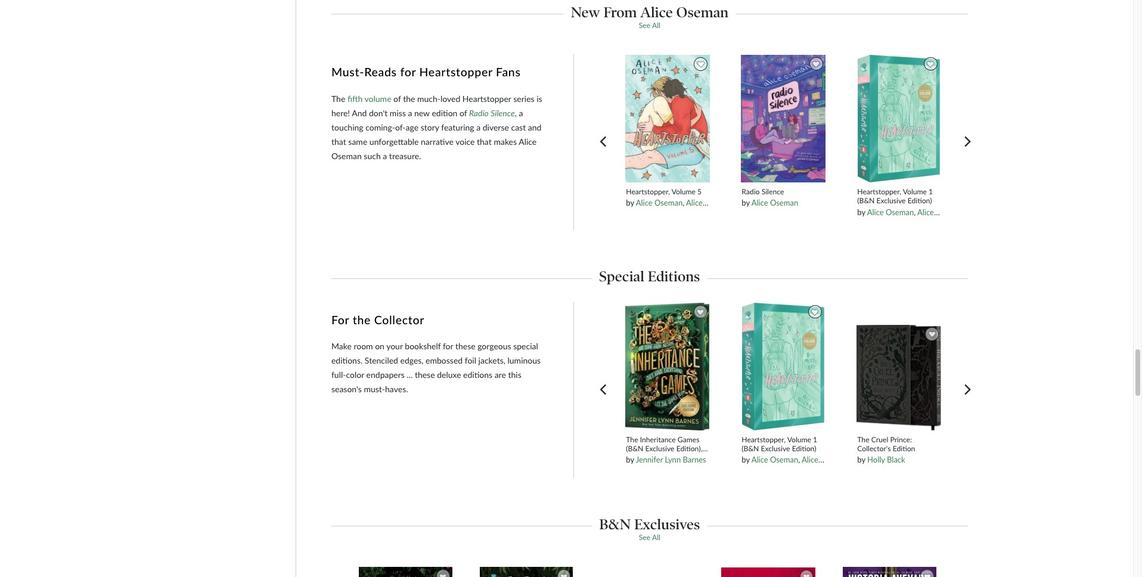 Task type: describe. For each thing, give the bounding box(es) containing it.
coming-
[[366, 122, 395, 132]]

fifth
[[348, 93, 363, 104]]

the inheritance games (b&n exclusive edition), deluxe edition (inheritance games series #1) image
[[625, 302, 710, 431]]

2 that from the left
[[477, 136, 492, 146]]

make
[[332, 341, 352, 351]]

are
[[495, 370, 506, 380]]

editions
[[648, 268, 700, 285]]

1 vertical spatial a
[[477, 122, 481, 132]]

alice inside , a touching coming-of-age story featuring a diverse cast and that same unforgettable narrative voice that makes alice oseman such a treasure.
[[519, 136, 537, 146]]

edition) for the right heartstopper, volume 1 (b&n exclusive edition) 'link''s the alice oseman (illustrator) link
[[908, 196, 932, 205]]

volume for the heartstopper, volume 5 link the alice oseman (illustrator) link
[[672, 187, 696, 196]]

is
[[537, 93, 542, 104]]

1 for the right heartstopper, volume 1 (b&n exclusive edition) 'link'
[[929, 187, 933, 196]]

by inside radio silence by alice oseman
[[742, 198, 750, 208]]

heartstopper, volume 1 (b&n exclusive edition) by alice oseman , alice oseman (illustrator) for the right heartstopper, volume 1 (b&n exclusive edition) 'link'
[[858, 187, 1003, 217]]

, a
[[515, 108, 523, 118]]

special
[[514, 341, 538, 351]]

stenciled
[[365, 356, 398, 366]]

the for of
[[403, 93, 415, 104]]

jennifer
[[636, 455, 663, 465]]

1 for leftmost heartstopper, volume 1 (b&n exclusive edition) 'link'
[[813, 435, 818, 444]]

alice oseman (illustrator) link for the right heartstopper, volume 1 (b&n exclusive edition) 'link'
[[918, 207, 1003, 217]]

on
[[375, 341, 385, 351]]

oseman inside , a touching coming-of-age story featuring a diverse cast and that same unforgettable narrative voice that makes alice oseman such a treasure.
[[332, 151, 362, 161]]

heartstopper, volume 5 link
[[626, 187, 709, 196]]

0 vertical spatial radio silence link
[[469, 108, 515, 118]]

oseman inside radio silence by alice oseman
[[770, 198, 799, 208]]

jackets,
[[479, 356, 506, 366]]

exclusives
[[634, 516, 700, 533]]

foil
[[465, 356, 476, 366]]

barnes
[[683, 455, 706, 465]]

cruel
[[872, 435, 889, 444]]

bookshelf
[[405, 341, 441, 351]]

fate breaker (b&n exclusive edition) (realm breaker series #3) image
[[842, 567, 937, 577]]

prince:
[[891, 435, 912, 444]]

the for for
[[353, 313, 371, 327]]

5
[[698, 187, 702, 196]]

the for the cruel prince: collector's edition by holly black
[[858, 435, 870, 444]]

haves.
[[385, 384, 408, 394]]

this
[[508, 370, 522, 380]]

1 horizontal spatial ,
[[799, 455, 800, 465]]

treasure.
[[389, 151, 421, 161]]

of-
[[395, 122, 406, 132]]

alice oseman (illustrator) link for the heartstopper, volume 5 link
[[686, 198, 772, 208]]

make room on your bookshelf for these gorgeous special editions. stenciled edges, embossed foil jackets, luminous full-color endpapers ... these deluxe editions are this season's must-haves.
[[332, 341, 541, 394]]

exclusive for the right heartstopper, volume 1 (b&n exclusive edition) 'link''s the alice oseman (illustrator) link
[[877, 196, 906, 205]]

edition) for the alice oseman (illustrator) link associated with leftmost heartstopper, volume 1 (b&n exclusive edition) 'link'
[[792, 444, 817, 453]]

...
[[407, 370, 413, 380]]

edges,
[[400, 356, 424, 366]]

season's
[[332, 384, 362, 394]]

the cruel prince: collector's edition link
[[858, 435, 941, 453]]

0 horizontal spatial heartstopper, volume 1 (b&n exclusive edition) link
[[742, 435, 825, 453]]

editions
[[463, 370, 493, 380]]

black
[[887, 455, 906, 465]]

2 horizontal spatial ,
[[914, 207, 916, 217]]

(illustrator) inside heartstopper, volume 5 by alice oseman , alice oseman (illustrator)
[[735, 198, 772, 208]]

collector's
[[858, 444, 891, 453]]

reckless (b&n exclusive edition) image
[[480, 567, 574, 577]]

volume
[[365, 93, 392, 104]]

endpapers
[[366, 370, 405, 380]]

heartstopper, volume 1 (b&n exclusive edition) by alice oseman , alice oseman (illustrator) for leftmost heartstopper, volume 1 (b&n exclusive edition) 'link'
[[742, 435, 888, 465]]

0 vertical spatial for
[[400, 65, 416, 79]]

gorgeous
[[478, 341, 511, 351]]

1 horizontal spatial radio silence link
[[742, 187, 825, 196]]

for the collector
[[332, 313, 425, 327]]

silence for radio silence
[[491, 108, 515, 118]]

radio silence
[[469, 108, 515, 118]]

makes
[[494, 136, 517, 146]]

age
[[406, 122, 419, 132]]

, a touching coming-of-age story featuring a diverse cast and that same unforgettable narrative voice that makes alice oseman such a treasure.
[[332, 108, 542, 161]]

narrative
[[421, 136, 454, 146]]

b&n
[[599, 516, 631, 533]]

exclusive for the alice oseman (illustrator) link associated with leftmost heartstopper, volume 1 (b&n exclusive edition) 'link'
[[761, 444, 790, 453]]

special editions
[[600, 268, 700, 285]]

luminous
[[508, 356, 541, 366]]

new from alice oseman see all
[[571, 3, 729, 30]]

by inside heartstopper, volume 5 by alice oseman , alice oseman (illustrator)
[[626, 198, 634, 208]]

(b&n for leftmost heartstopper, volume 1 (b&n exclusive edition) 'link'
[[742, 444, 759, 453]]

(b&n for the right heartstopper, volume 1 (b&n exclusive edition) 'link'
[[858, 196, 875, 205]]

lynn
[[665, 455, 681, 465]]

room
[[354, 341, 373, 351]]

by inside the "the cruel prince: collector's edition by holly black"
[[858, 455, 866, 465]]

fifth volume link
[[348, 93, 392, 104]]

all inside new from alice oseman see all
[[652, 21, 661, 30]]

heartstopper inside of the much-loved heartstopper series is here! and don't miss a new edition of
[[463, 93, 511, 104]]

deluxe
[[437, 370, 461, 380]]

miss
[[390, 108, 406, 118]]

new
[[571, 3, 600, 21]]

editions.
[[332, 356, 363, 366]]



Task type: vqa. For each thing, say whether or not it's contained in the screenshot.
the rightmost Movies
no



Task type: locate. For each thing, give the bounding box(es) containing it.
the cruel prince: collector's edition by holly black
[[858, 435, 916, 465]]

alice oseman (illustrator) link
[[686, 198, 772, 208], [918, 207, 1003, 217], [802, 455, 888, 465]]

silence for radio silence by alice oseman
[[762, 187, 784, 196]]

2 see all link from the top
[[639, 533, 661, 542]]

1 vertical spatial radio silence link
[[742, 187, 825, 196]]

0 vertical spatial the
[[332, 93, 345, 104]]

0 vertical spatial edition)
[[908, 196, 932, 205]]

and
[[528, 122, 542, 132]]

reads
[[364, 65, 397, 79]]

the inside of the much-loved heartstopper series is here! and don't miss a new edition of
[[403, 93, 415, 104]]

much-
[[417, 93, 441, 104]]

alice oseman (illustrator) link for leftmost heartstopper, volume 1 (b&n exclusive edition) 'link'
[[802, 455, 888, 465]]

radio for radio silence by alice oseman
[[742, 187, 760, 196]]

1 vertical spatial edition)
[[792, 444, 817, 453]]

0 vertical spatial heartstopper, volume 1 (b&n exclusive edition) by alice oseman , alice oseman (illustrator)
[[858, 187, 1003, 217]]

holly
[[868, 455, 885, 465]]

heartstopper, volume 5 image
[[625, 55, 711, 183]]

heartstopper, volume 1 (b&n exclusive edition) link
[[858, 187, 941, 206], [742, 435, 825, 453]]

0 vertical spatial heartstopper, volume 1 (b&n exclusive edition) link
[[858, 187, 941, 206]]

special
[[600, 268, 645, 285]]

new
[[414, 108, 430, 118]]

the fifth volume
[[332, 93, 392, 104]]

1 vertical spatial the
[[353, 313, 371, 327]]

series
[[514, 93, 535, 104]]

of
[[394, 93, 401, 104], [460, 108, 467, 118]]

that down diverse
[[477, 136, 492, 146]]

1 horizontal spatial these
[[456, 341, 476, 351]]

for
[[400, 65, 416, 79], [443, 341, 453, 351]]

0 horizontal spatial the
[[332, 93, 345, 104]]

a inside of the much-loved heartstopper series is here! and don't miss a new edition of
[[408, 108, 412, 118]]

(illustrator) for leftmost heartstopper, volume 1 (b&n exclusive edition) 'link'
[[851, 455, 888, 465]]

2 vertical spatial a
[[383, 151, 387, 161]]

heartstopper, volume 1 (b&n exclusive edition) by alice oseman , alice oseman (illustrator)
[[858, 187, 1003, 217], [742, 435, 888, 465]]

heartstopper, for the right heartstopper, volume 1 (b&n exclusive edition) 'link'
[[858, 187, 902, 196]]

1 see from the top
[[639, 21, 651, 30]]

1 vertical spatial heartstopper, volume 1 (b&n exclusive edition) link
[[742, 435, 825, 453]]

story
[[421, 122, 439, 132]]

1 vertical spatial see
[[639, 533, 651, 542]]

1 horizontal spatial a
[[408, 108, 412, 118]]

same
[[348, 136, 368, 146]]

silence
[[491, 108, 515, 118], [762, 187, 784, 196]]

1 horizontal spatial radio
[[742, 187, 760, 196]]

that down 'touching'
[[332, 136, 346, 146]]

0 vertical spatial silence
[[491, 108, 515, 118]]

diverse
[[483, 122, 509, 132]]

by
[[626, 198, 634, 208], [742, 198, 750, 208], [858, 207, 866, 217], [626, 455, 634, 465], [742, 455, 750, 465], [858, 455, 866, 465]]

1 horizontal spatial alice oseman (illustrator) link
[[802, 455, 888, 465]]

full-
[[332, 370, 346, 380]]

,
[[683, 198, 685, 208], [914, 207, 916, 217], [799, 455, 800, 465]]

0 horizontal spatial heartstopper,
[[626, 187, 670, 196]]

0 vertical spatial see
[[639, 21, 651, 30]]

if only i had told her (b&n exclusive edition) image
[[721, 567, 817, 577]]

, inside heartstopper, volume 5 by alice oseman , alice oseman (illustrator)
[[683, 198, 685, 208]]

0 vertical spatial the
[[403, 93, 415, 104]]

2 horizontal spatial alice oseman (illustrator) link
[[918, 207, 1003, 217]]

1 see all link from the top
[[639, 21, 661, 30]]

from
[[604, 3, 637, 21]]

2 all from the top
[[652, 533, 661, 542]]

1
[[929, 187, 933, 196], [813, 435, 818, 444]]

heartstopper, volume 1 (b&n exclusive edition) image
[[858, 54, 941, 183], [742, 302, 825, 431]]

all
[[652, 21, 661, 30], [652, 533, 661, 542]]

1 horizontal spatial heartstopper,
[[742, 435, 786, 444]]

0 horizontal spatial these
[[415, 370, 435, 380]]

0 horizontal spatial silence
[[491, 108, 515, 118]]

a right such
[[383, 151, 387, 161]]

0 vertical spatial all
[[652, 21, 661, 30]]

these
[[456, 341, 476, 351], [415, 370, 435, 380]]

0 horizontal spatial of
[[394, 93, 401, 104]]

1 horizontal spatial volume
[[788, 435, 812, 444]]

must-
[[332, 65, 364, 79]]

1 vertical spatial all
[[652, 533, 661, 542]]

1 horizontal spatial that
[[477, 136, 492, 146]]

voice
[[456, 136, 475, 146]]

radio up diverse
[[469, 108, 489, 118]]

0 horizontal spatial volume
[[672, 187, 696, 196]]

the for the fifth volume
[[332, 93, 345, 104]]

a left diverse
[[477, 122, 481, 132]]

and don't
[[352, 108, 388, 118]]

the up collector's
[[858, 435, 870, 444]]

for right reads
[[400, 65, 416, 79]]

for
[[332, 313, 349, 327]]

heartstopper, for leftmost heartstopper, volume 1 (b&n exclusive edition) 'link'
[[742, 435, 786, 444]]

1 horizontal spatial 1
[[929, 187, 933, 196]]

1 horizontal spatial heartstopper, volume 1 (b&n exclusive edition) link
[[858, 187, 941, 206]]

see all link for alice
[[639, 21, 661, 30]]

1 vertical spatial see all link
[[639, 533, 661, 542]]

0 horizontal spatial (b&n
[[742, 444, 759, 453]]

see
[[639, 21, 651, 30], [639, 533, 651, 542]]

0 horizontal spatial alice oseman (illustrator) link
[[686, 198, 772, 208]]

2 horizontal spatial volume
[[903, 187, 927, 196]]

collector
[[374, 313, 425, 327]]

0 vertical spatial a
[[408, 108, 412, 118]]

alice
[[641, 3, 673, 21], [519, 136, 537, 146], [636, 198, 653, 208], [686, 198, 703, 208], [752, 198, 768, 208], [867, 207, 884, 217], [918, 207, 934, 217], [752, 455, 768, 465], [802, 455, 819, 465]]

1 vertical spatial these
[[415, 370, 435, 380]]

volume for the right heartstopper, volume 1 (b&n exclusive edition) 'link''s the alice oseman (illustrator) link
[[903, 187, 927, 196]]

here!
[[332, 108, 350, 118]]

featuring
[[441, 122, 474, 132]]

heartstopper, inside heartstopper, volume 5 by alice oseman , alice oseman (illustrator)
[[626, 187, 670, 196]]

see all link
[[639, 21, 661, 30], [639, 533, 661, 542]]

0 horizontal spatial radio
[[469, 108, 489, 118]]

1 vertical spatial exclusive
[[761, 444, 790, 453]]

silence inside radio silence by alice oseman
[[762, 187, 784, 196]]

such
[[364, 151, 381, 161]]

heartstopper, for the heartstopper, volume 5 link
[[626, 187, 670, 196]]

(b&n
[[858, 196, 875, 205], [742, 444, 759, 453]]

0 horizontal spatial ,
[[683, 198, 685, 208]]

(illustrator) for the right heartstopper, volume 1 (b&n exclusive edition) 'link'
[[967, 207, 1003, 217]]

see inside new from alice oseman see all
[[639, 21, 651, 30]]

edition
[[432, 108, 458, 118]]

1 vertical spatial for
[[443, 341, 453, 351]]

the inside the "the cruel prince: collector's edition by holly black"
[[858, 435, 870, 444]]

1 vertical spatial 1
[[813, 435, 818, 444]]

1 vertical spatial (b&n
[[742, 444, 759, 453]]

must-
[[364, 384, 385, 394]]

fans
[[496, 65, 521, 79]]

1 horizontal spatial (illustrator)
[[851, 455, 888, 465]]

your
[[387, 341, 403, 351]]

0 vertical spatial (b&n
[[858, 196, 875, 205]]

a left new
[[408, 108, 412, 118]]

must-reads for heartstopper fans
[[332, 65, 521, 79]]

alice inside radio silence by alice oseman
[[752, 198, 768, 208]]

color
[[346, 370, 364, 380]]

1 vertical spatial heartstopper, volume 1 (b&n exclusive edition) image
[[742, 302, 825, 431]]

radio silence image
[[741, 54, 826, 183]]

cast
[[511, 122, 526, 132]]

1 horizontal spatial exclusive
[[877, 196, 906, 205]]

the
[[403, 93, 415, 104], [353, 313, 371, 327]]

touching
[[332, 122, 364, 132]]

0 vertical spatial of
[[394, 93, 401, 104]]

that
[[332, 136, 346, 146], [477, 136, 492, 146]]

0 vertical spatial exclusive
[[877, 196, 906, 205]]

heartstopper up radio silence
[[463, 93, 511, 104]]

1 vertical spatial heartstopper, volume 1 (b&n exclusive edition) by alice oseman , alice oseman (illustrator)
[[742, 435, 888, 465]]

holly black link
[[868, 455, 906, 465]]

1 vertical spatial of
[[460, 108, 467, 118]]

0 vertical spatial see all link
[[639, 21, 661, 30]]

0 horizontal spatial radio silence link
[[469, 108, 515, 118]]

1 vertical spatial radio
[[742, 187, 760, 196]]

0 vertical spatial these
[[456, 341, 476, 351]]

the up miss
[[403, 93, 415, 104]]

these up foil
[[456, 341, 476, 351]]

2 horizontal spatial a
[[477, 122, 481, 132]]

of up featuring
[[460, 108, 467, 118]]

1 horizontal spatial the
[[858, 435, 870, 444]]

1 vertical spatial the
[[858, 435, 870, 444]]

loved
[[441, 93, 461, 104]]

heartstopper, volume 1 (b&n exclusive edition) image for the right heartstopper, volume 1 (b&n exclusive edition) 'link'
[[858, 54, 941, 183]]

edition
[[893, 444, 916, 453]]

1 horizontal spatial for
[[443, 341, 453, 351]]

0 horizontal spatial a
[[383, 151, 387, 161]]

for inside make room on your bookshelf for these gorgeous special editions. stenciled edges, embossed foil jackets, luminous full-color endpapers ... these deluxe editions are this season's must-haves.
[[443, 341, 453, 351]]

1 horizontal spatial (b&n
[[858, 196, 875, 205]]

heartstopper,
[[626, 187, 670, 196], [858, 187, 902, 196], [742, 435, 786, 444]]

embossed
[[426, 356, 463, 366]]

0 vertical spatial radio
[[469, 108, 489, 118]]

see all link for see
[[639, 533, 661, 542]]

all inside b&n exclusives see all
[[652, 533, 661, 542]]

0 horizontal spatial heartstopper, volume 1 (b&n exclusive edition) image
[[742, 302, 825, 431]]

0 vertical spatial heartstopper
[[420, 65, 493, 79]]

0 vertical spatial 1
[[929, 187, 933, 196]]

volume inside heartstopper, volume 5 by alice oseman , alice oseman (illustrator)
[[672, 187, 696, 196]]

a
[[408, 108, 412, 118], [477, 122, 481, 132], [383, 151, 387, 161]]

radio right 5 at right top
[[742, 187, 760, 196]]

oseman
[[677, 3, 729, 21], [332, 151, 362, 161], [655, 198, 683, 208], [705, 198, 733, 208], [770, 198, 799, 208], [886, 207, 914, 217], [936, 207, 965, 217], [770, 455, 799, 465], [821, 455, 849, 465]]

0 horizontal spatial for
[[400, 65, 416, 79]]

2 see from the top
[[639, 533, 651, 542]]

radio silence by alice oseman
[[742, 187, 799, 208]]

these right the '...'
[[415, 370, 435, 380]]

0 vertical spatial heartstopper, volume 1 (b&n exclusive edition) image
[[858, 54, 941, 183]]

radio for radio silence
[[469, 108, 489, 118]]

0 horizontal spatial (illustrator)
[[735, 198, 772, 208]]

1 horizontal spatial the
[[403, 93, 415, 104]]

1 horizontal spatial silence
[[762, 187, 784, 196]]

of up miss
[[394, 93, 401, 104]]

unforgettable
[[370, 136, 419, 146]]

of the much-loved heartstopper series is here! and don't miss a new edition of
[[332, 93, 542, 118]]

b&n exclusives see all
[[599, 516, 700, 542]]

alice inside new from alice oseman see all
[[641, 3, 673, 21]]

1 vertical spatial silence
[[762, 187, 784, 196]]

by jennifer lynn barnes
[[626, 455, 706, 465]]

radio silence link
[[469, 108, 515, 118], [742, 187, 825, 196]]

1 all from the top
[[652, 21, 661, 30]]

(illustrator)
[[735, 198, 772, 208], [967, 207, 1003, 217], [851, 455, 888, 465]]

1 horizontal spatial edition)
[[908, 196, 932, 205]]

0 horizontal spatial that
[[332, 136, 346, 146]]

2 horizontal spatial heartstopper,
[[858, 187, 902, 196]]

1 vertical spatial heartstopper
[[463, 93, 511, 104]]

volume
[[672, 187, 696, 196], [903, 187, 927, 196], [788, 435, 812, 444]]

heartstopper up "loved"
[[420, 65, 493, 79]]

see inside b&n exclusives see all
[[639, 533, 651, 542]]

2 horizontal spatial (illustrator)
[[967, 207, 1003, 217]]

0 horizontal spatial 1
[[813, 435, 818, 444]]

radio inside radio silence by alice oseman
[[742, 187, 760, 196]]

powerless (b&n exclusive edition) image
[[358, 567, 453, 577]]

0 horizontal spatial exclusive
[[761, 444, 790, 453]]

heartstopper, volume 5 by alice oseman , alice oseman (illustrator)
[[626, 187, 772, 208]]

the cruel prince: collector's edition image
[[856, 324, 942, 431]]

oseman inside new from alice oseman see all
[[677, 3, 729, 21]]

for up embossed
[[443, 341, 453, 351]]

heartstopper
[[420, 65, 493, 79], [463, 93, 511, 104]]

the up here!
[[332, 93, 345, 104]]

1 horizontal spatial of
[[460, 108, 467, 118]]

the right for
[[353, 313, 371, 327]]

0 horizontal spatial the
[[353, 313, 371, 327]]

0 horizontal spatial edition)
[[792, 444, 817, 453]]

radio
[[469, 108, 489, 118], [742, 187, 760, 196]]

jennifer lynn barnes link
[[636, 455, 706, 465]]

1 that from the left
[[332, 136, 346, 146]]

heartstopper, volume 1 (b&n exclusive edition) image for leftmost heartstopper, volume 1 (b&n exclusive edition) 'link'
[[742, 302, 825, 431]]

volume for the alice oseman (illustrator) link associated with leftmost heartstopper, volume 1 (b&n exclusive edition) 'link'
[[788, 435, 812, 444]]

edition)
[[908, 196, 932, 205], [792, 444, 817, 453]]

1 horizontal spatial heartstopper, volume 1 (b&n exclusive edition) image
[[858, 54, 941, 183]]



